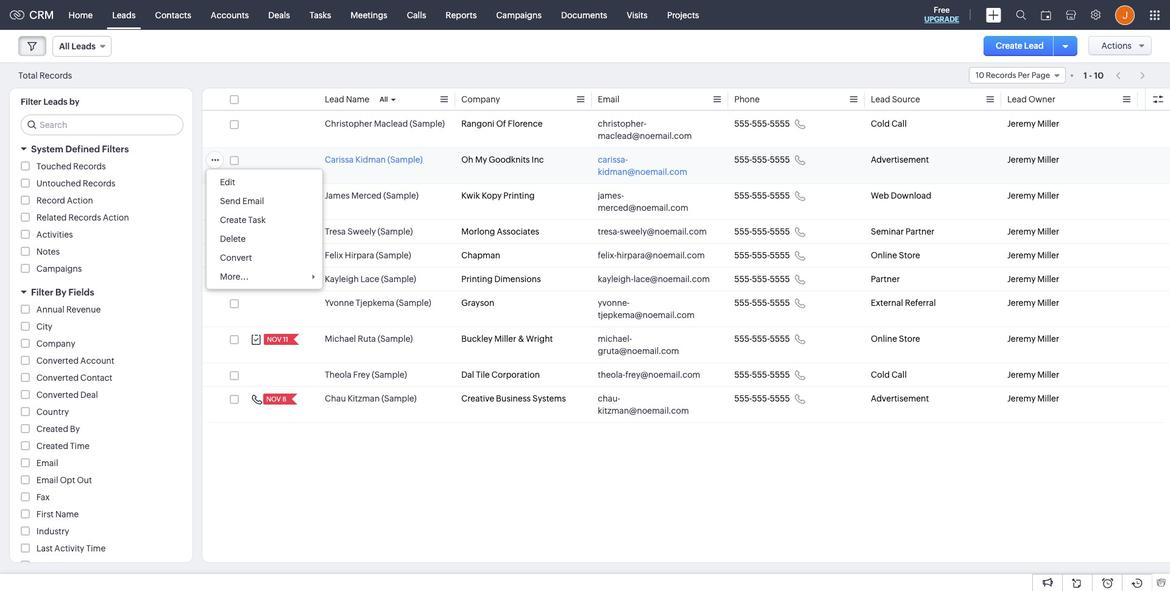 Task type: locate. For each thing, give the bounding box(es) containing it.
creative business systems
[[462, 394, 566, 404]]

referral
[[905, 298, 936, 308]]

2 converted from the top
[[36, 373, 79, 383]]

last down last activity time
[[36, 561, 53, 571]]

(sample) inside 'link'
[[372, 370, 407, 380]]

0 horizontal spatial leads
[[43, 97, 68, 107]]

external referral
[[871, 298, 936, 308]]

(sample) right the maclead on the left of the page
[[410, 119, 445, 129]]

carissa- kidman@noemail.com link
[[598, 154, 710, 178]]

task
[[248, 215, 266, 225]]

1 vertical spatial last
[[36, 561, 53, 571]]

10 5555 from the top
[[770, 394, 790, 404]]

total records
[[18, 70, 72, 80]]

4 jeremy miller from the top
[[1008, 227, 1060, 237]]

4 jeremy from the top
[[1008, 227, 1036, 237]]

0 vertical spatial last
[[36, 544, 53, 554]]

online down external
[[871, 334, 898, 344]]

555-555-5555 for theola-frey@noemail.com
[[735, 370, 790, 380]]

5555 for felix-hirpara@noemail.com
[[770, 251, 790, 260]]

lead left source
[[871, 95, 891, 104]]

1 vertical spatial online
[[871, 334, 898, 344]]

online down seminar
[[871, 251, 898, 260]]

1 vertical spatial store
[[899, 334, 921, 344]]

nov for michael
[[267, 336, 282, 343]]

(sample) right frey
[[372, 370, 407, 380]]

free upgrade
[[925, 5, 960, 24]]

search element
[[1009, 0, 1034, 30]]

0 vertical spatial cold
[[871, 119, 890, 129]]

2 call from the top
[[892, 370, 907, 380]]

lead down calendar icon at the top right of page
[[1025, 41, 1044, 51]]

(sample) for kayleigh lace (sample)
[[381, 274, 416, 284]]

converted up converted contact
[[36, 356, 79, 366]]

nov 8 link
[[263, 394, 288, 405]]

time right the activity
[[86, 544, 106, 554]]

1 vertical spatial time
[[86, 544, 106, 554]]

1 vertical spatial online store
[[871, 334, 921, 344]]

0 vertical spatial company
[[462, 95, 500, 104]]

0 vertical spatial cold call
[[871, 119, 907, 129]]

projects link
[[658, 0, 709, 30]]

call
[[892, 119, 907, 129], [892, 370, 907, 380]]

1 horizontal spatial leads
[[112, 10, 136, 20]]

james- merced@noemail.com
[[598, 191, 689, 213]]

0 vertical spatial action
[[67, 196, 93, 205]]

1 vertical spatial leads
[[43, 97, 68, 107]]

9 jeremy miller from the top
[[1008, 370, 1060, 380]]

leads inside "link"
[[112, 10, 136, 20]]

name up christopher at top
[[346, 95, 370, 104]]

nov left 8
[[266, 396, 281, 403]]

converted up converted deal
[[36, 373, 79, 383]]

9 555-555-5555 from the top
[[735, 370, 790, 380]]

0 horizontal spatial create
[[220, 215, 247, 225]]

felix-hirpara@noemail.com
[[598, 251, 705, 260]]

lead for lead source
[[871, 95, 891, 104]]

theola-frey@noemail.com link
[[598, 369, 701, 381]]

0 horizontal spatial partner
[[871, 274, 900, 284]]

filter for filter leads by
[[21, 97, 42, 107]]

total
[[18, 70, 38, 80]]

create menu image
[[987, 8, 1002, 22]]

email up christopher-
[[598, 95, 620, 104]]

online store down external referral
[[871, 334, 921, 344]]

miller for felix-hirpara@noemail.com
[[1038, 251, 1060, 260]]

felix-hirpara@noemail.com link
[[598, 249, 705, 262]]

lead for lead name
[[325, 95, 344, 104]]

cold call
[[871, 119, 907, 129], [871, 370, 907, 380]]

5555 for christopher- maclead@noemail.com
[[770, 119, 790, 129]]

miller for theola-frey@noemail.com
[[1038, 370, 1060, 380]]

2 cold call from the top
[[871, 370, 907, 380]]

5 jeremy miller from the top
[[1008, 251, 1060, 260]]

yvonne- tjepkema@noemail.com
[[598, 298, 695, 320]]

store
[[899, 251, 921, 260], [899, 334, 921, 344]]

5 555-555-5555 from the top
[[735, 251, 790, 260]]

email up 'task'
[[243, 196, 264, 206]]

1 converted from the top
[[36, 356, 79, 366]]

tresa-sweely@noemail.com link
[[598, 226, 707, 238]]

0 vertical spatial name
[[346, 95, 370, 104]]

2 vertical spatial name
[[54, 561, 78, 571]]

9 5555 from the top
[[770, 370, 790, 380]]

2 cold from the top
[[871, 370, 890, 380]]

1 555-555-5555 from the top
[[735, 119, 790, 129]]

lead left owner
[[1008, 95, 1027, 104]]

3 jeremy from the top
[[1008, 191, 1036, 201]]

time
[[70, 441, 90, 451], [86, 544, 106, 554]]

deals
[[269, 10, 290, 20]]

2 created from the top
[[36, 441, 68, 451]]

(sample) right ruta
[[378, 334, 413, 344]]

1 vertical spatial filter
[[31, 287, 53, 298]]

jeremy for theola-frey@noemail.com
[[1008, 370, 1036, 380]]

6 jeremy miller from the top
[[1008, 274, 1060, 284]]

row group
[[202, 112, 1171, 423]]

(sample) up kayleigh lace (sample) link
[[376, 251, 411, 260]]

1 horizontal spatial create
[[996, 41, 1023, 51]]

chau kitzman (sample)
[[325, 394, 417, 404]]

records for related
[[68, 213, 101, 223]]

0 vertical spatial partner
[[906, 227, 935, 237]]

555-555-5555 for kayleigh-lace@noemail.com
[[735, 274, 790, 284]]

created down created by
[[36, 441, 68, 451]]

store down external referral
[[899, 334, 921, 344]]

1 last from the top
[[36, 544, 53, 554]]

1 horizontal spatial company
[[462, 95, 500, 104]]

kayleigh lace (sample) link
[[325, 273, 416, 285]]

1 vertical spatial company
[[36, 339, 75, 349]]

lead up christopher at top
[[325, 95, 344, 104]]

campaigns right reports at the left top of the page
[[497, 10, 542, 20]]

1 vertical spatial call
[[892, 370, 907, 380]]

1 vertical spatial partner
[[871, 274, 900, 284]]

(sample) right the merced in the top of the page
[[384, 191, 419, 201]]

leads
[[112, 10, 136, 20], [43, 97, 68, 107]]

1 horizontal spatial printing
[[504, 191, 535, 201]]

1 vertical spatial nov
[[266, 396, 281, 403]]

5555 for kayleigh-lace@noemail.com
[[770, 274, 790, 284]]

0 vertical spatial by
[[55, 287, 66, 298]]

5555 for theola-frey@noemail.com
[[770, 370, 790, 380]]

1 vertical spatial campaigns
[[36, 264, 82, 274]]

store down seminar partner
[[899, 251, 921, 260]]

last name
[[36, 561, 78, 571]]

download
[[891, 191, 932, 201]]

0 vertical spatial time
[[70, 441, 90, 451]]

7 555-555-5555 from the top
[[735, 298, 790, 308]]

records down record action
[[68, 213, 101, 223]]

0 vertical spatial converted
[[36, 356, 79, 366]]

phone
[[735, 95, 760, 104]]

filter inside dropdown button
[[31, 287, 53, 298]]

-
[[1090, 70, 1093, 80]]

yvonne tjepkema (sample)
[[325, 298, 432, 308]]

records down touched records
[[83, 179, 116, 188]]

2 jeremy miller from the top
[[1008, 155, 1060, 165]]

jeremy miller for christopher- maclead@noemail.com
[[1008, 119, 1060, 129]]

online store down seminar partner
[[871, 251, 921, 260]]

3 5555 from the top
[[770, 191, 790, 201]]

last activity time
[[36, 544, 106, 554]]

0 vertical spatial printing
[[504, 191, 535, 201]]

time down created by
[[70, 441, 90, 451]]

michael-
[[598, 334, 632, 344]]

by up the annual revenue on the left bottom of the page
[[55, 287, 66, 298]]

records down defined
[[73, 162, 106, 171]]

1 cold from the top
[[871, 119, 890, 129]]

filter by fields button
[[10, 282, 193, 303]]

0 vertical spatial store
[[899, 251, 921, 260]]

1 vertical spatial create
[[220, 215, 247, 225]]

action up related records action
[[67, 196, 93, 205]]

0 horizontal spatial company
[[36, 339, 75, 349]]

navigation
[[1110, 66, 1152, 84]]

by
[[69, 97, 80, 107]]

activity
[[54, 544, 84, 554]]

0 horizontal spatial campaigns
[[36, 264, 82, 274]]

0 vertical spatial advertisement
[[871, 155, 930, 165]]

upgrade
[[925, 15, 960, 24]]

0 vertical spatial nov
[[267, 336, 282, 343]]

(sample) right kidman
[[388, 155, 423, 165]]

jeremy for felix-hirpara@noemail.com
[[1008, 251, 1036, 260]]

name for last name
[[54, 561, 78, 571]]

1 horizontal spatial partner
[[906, 227, 935, 237]]

partner up external
[[871, 274, 900, 284]]

1 vertical spatial printing
[[462, 274, 493, 284]]

3 jeremy miller from the top
[[1008, 191, 1060, 201]]

filter up the annual
[[31, 287, 53, 298]]

5 5555 from the top
[[770, 251, 790, 260]]

nov left 11
[[267, 336, 282, 343]]

systems
[[533, 394, 566, 404]]

miller for james- merced@noemail.com
[[1038, 191, 1060, 201]]

lead for lead owner
[[1008, 95, 1027, 104]]

campaigns down notes at the top left of the page
[[36, 264, 82, 274]]

0 vertical spatial filter
[[21, 97, 42, 107]]

1 jeremy from the top
[[1008, 119, 1036, 129]]

555-555-5555 for james- merced@noemail.com
[[735, 191, 790, 201]]

calls
[[407, 10, 426, 20]]

records for touched
[[73, 162, 106, 171]]

miller for carissa- kidman@noemail.com
[[1038, 155, 1060, 165]]

converted up 'country'
[[36, 390, 79, 400]]

converted deal
[[36, 390, 98, 400]]

1 cold call from the top
[[871, 119, 907, 129]]

printing right kopy
[[504, 191, 535, 201]]

jeremy for kayleigh-lace@noemail.com
[[1008, 274, 1036, 284]]

company down the city
[[36, 339, 75, 349]]

records left loading icon
[[39, 70, 72, 80]]

(sample) right sweely
[[378, 227, 413, 237]]

0 vertical spatial create
[[996, 41, 1023, 51]]

1 vertical spatial advertisement
[[871, 394, 930, 404]]

related records action
[[36, 213, 129, 223]]

created down 'country'
[[36, 424, 68, 434]]

0 horizontal spatial by
[[55, 287, 66, 298]]

theola-frey@noemail.com
[[598, 370, 701, 380]]

1 vertical spatial action
[[103, 213, 129, 223]]

filter down total
[[21, 97, 42, 107]]

edit
[[220, 177, 235, 187]]

555-555-5555 for yvonne- tjepkema@noemail.com
[[735, 298, 790, 308]]

5555 for tresa-sweely@noemail.com
[[770, 227, 790, 237]]

email down 'created time'
[[36, 459, 58, 468]]

miller
[[1038, 119, 1060, 129], [1038, 155, 1060, 165], [1038, 191, 1060, 201], [1038, 227, 1060, 237], [1038, 251, 1060, 260], [1038, 274, 1060, 284], [1038, 298, 1060, 308], [495, 334, 517, 344], [1038, 334, 1060, 344], [1038, 370, 1060, 380], [1038, 394, 1060, 404]]

2 vertical spatial converted
[[36, 390, 79, 400]]

5 jeremy from the top
[[1008, 251, 1036, 260]]

1 5555 from the top
[[770, 119, 790, 129]]

last down the industry
[[36, 544, 53, 554]]

555-555-5555 for tresa-sweely@noemail.com
[[735, 227, 790, 237]]

1 call from the top
[[892, 119, 907, 129]]

jeremy miller for tresa-sweely@noemail.com
[[1008, 227, 1060, 237]]

printing up grayson
[[462, 274, 493, 284]]

1 vertical spatial cold call
[[871, 370, 907, 380]]

1 online from the top
[[871, 251, 898, 260]]

by inside dropdown button
[[55, 287, 66, 298]]

michael- gruta@noemail.com link
[[598, 333, 710, 357]]

8 5555 from the top
[[770, 334, 790, 344]]

leads left by
[[43, 97, 68, 107]]

2 555-555-5555 from the top
[[735, 155, 790, 165]]

chau- kitzman@noemail.com link
[[598, 393, 710, 417]]

1 vertical spatial by
[[70, 424, 80, 434]]

1 vertical spatial cold
[[871, 370, 890, 380]]

felix hirpara (sample)
[[325, 251, 411, 260]]

2 jeremy from the top
[[1008, 155, 1036, 165]]

fields
[[68, 287, 94, 298]]

1 horizontal spatial campaigns
[[497, 10, 542, 20]]

lead inside button
[[1025, 41, 1044, 51]]

james- merced@noemail.com link
[[598, 190, 710, 214]]

(sample) right lace
[[381, 274, 416, 284]]

profile image
[[1116, 5, 1135, 25]]

9 jeremy from the top
[[1008, 370, 1036, 380]]

action down untouched records
[[103, 213, 129, 223]]

deals link
[[259, 0, 300, 30]]

7 5555 from the top
[[770, 298, 790, 308]]

7 jeremy miller from the top
[[1008, 298, 1060, 308]]

(sample) for tresa sweely (sample)
[[378, 227, 413, 237]]

michael- gruta@noemail.com
[[598, 334, 679, 356]]

create down 'search' 'element'
[[996, 41, 1023, 51]]

create up delete
[[220, 215, 247, 225]]

create inside button
[[996, 41, 1023, 51]]

ruta
[[358, 334, 376, 344]]

0 vertical spatial online store
[[871, 251, 921, 260]]

(sample) right tjepkema
[[396, 298, 432, 308]]

1 online store from the top
[[871, 251, 921, 260]]

6 jeremy from the top
[[1008, 274, 1036, 284]]

first
[[36, 510, 54, 520]]

(sample)
[[410, 119, 445, 129], [388, 155, 423, 165], [384, 191, 419, 201], [378, 227, 413, 237], [376, 251, 411, 260], [381, 274, 416, 284], [396, 298, 432, 308], [378, 334, 413, 344], [372, 370, 407, 380], [382, 394, 417, 404]]

6 555-555-5555 from the top
[[735, 274, 790, 284]]

(sample) for theola frey (sample)
[[372, 370, 407, 380]]

name right first on the left
[[55, 510, 79, 520]]

3 converted from the top
[[36, 390, 79, 400]]

records for total
[[39, 70, 72, 80]]

6 5555 from the top
[[770, 274, 790, 284]]

leads right home link
[[112, 10, 136, 20]]

christopher-
[[598, 119, 647, 129]]

tasks
[[310, 10, 331, 20]]

account
[[80, 356, 114, 366]]

0 vertical spatial created
[[36, 424, 68, 434]]

reports
[[446, 10, 477, 20]]

(sample) for carissa kidman (sample)
[[388, 155, 423, 165]]

documents link
[[552, 0, 617, 30]]

7 jeremy from the top
[[1008, 298, 1036, 308]]

name for lead name
[[346, 95, 370, 104]]

jeremy miller for felix-hirpara@noemail.com
[[1008, 251, 1060, 260]]

company up rangoni
[[462, 95, 500, 104]]

jeremy miller for kayleigh-lace@noemail.com
[[1008, 274, 1060, 284]]

tresa
[[325, 227, 346, 237]]

carissa-
[[598, 155, 628, 165]]

0 vertical spatial online
[[871, 251, 898, 260]]

chau kitzman (sample) link
[[325, 393, 417, 405]]

4 555-555-5555 from the top
[[735, 227, 790, 237]]

company
[[462, 95, 500, 104], [36, 339, 75, 349]]

3 555-555-5555 from the top
[[735, 191, 790, 201]]

tile
[[476, 370, 490, 380]]

partner right seminar
[[906, 227, 935, 237]]

carissa kidman (sample)
[[325, 155, 423, 165]]

jeremy for yvonne- tjepkema@noemail.com
[[1008, 298, 1036, 308]]

seminar
[[871, 227, 904, 237]]

jeremy for tresa-sweely@noemail.com
[[1008, 227, 1036, 237]]

partner
[[906, 227, 935, 237], [871, 274, 900, 284]]

1 jeremy miller from the top
[[1008, 119, 1060, 129]]

1 vertical spatial created
[[36, 441, 68, 451]]

0 horizontal spatial action
[[67, 196, 93, 205]]

2 last from the top
[[36, 561, 53, 571]]

touched
[[36, 162, 72, 171]]

by up 'created time'
[[70, 424, 80, 434]]

(sample) for felix hirpara (sample)
[[376, 251, 411, 260]]

converted for converted account
[[36, 356, 79, 366]]

city
[[36, 322, 52, 332]]

1 horizontal spatial action
[[103, 213, 129, 223]]

1 created from the top
[[36, 424, 68, 434]]

0 vertical spatial campaigns
[[497, 10, 542, 20]]

1 vertical spatial converted
[[36, 373, 79, 383]]

goodknits
[[489, 155, 530, 165]]

1 vertical spatial name
[[55, 510, 79, 520]]

0 vertical spatial call
[[892, 119, 907, 129]]

2 5555 from the top
[[770, 155, 790, 165]]

seminar partner
[[871, 227, 935, 237]]

name for first name
[[55, 510, 79, 520]]

5555 for james- merced@noemail.com
[[770, 191, 790, 201]]

1 horizontal spatial by
[[70, 424, 80, 434]]

5555
[[770, 119, 790, 129], [770, 155, 790, 165], [770, 191, 790, 201], [770, 227, 790, 237], [770, 251, 790, 260], [770, 274, 790, 284], [770, 298, 790, 308], [770, 334, 790, 344], [770, 370, 790, 380], [770, 394, 790, 404]]

nov 11 link
[[264, 334, 290, 345]]

nov 11
[[267, 336, 288, 343]]

4 5555 from the top
[[770, 227, 790, 237]]

filter for filter by fields
[[31, 287, 53, 298]]

(sample) for christopher maclead (sample)
[[410, 119, 445, 129]]

annual
[[36, 305, 65, 315]]

morlong associates
[[462, 227, 540, 237]]

0 vertical spatial leads
[[112, 10, 136, 20]]

maclead@noemail.com
[[598, 131, 692, 141]]

(sample) right kitzman
[[382, 394, 417, 404]]

touched records
[[36, 162, 106, 171]]

by for created
[[70, 424, 80, 434]]

kitzman@noemail.com
[[598, 406, 689, 416]]

name down the activity
[[54, 561, 78, 571]]

rangoni of florence
[[462, 119, 543, 129]]

converted for converted deal
[[36, 390, 79, 400]]



Task type: describe. For each thing, give the bounding box(es) containing it.
james merced (sample) link
[[325, 190, 419, 202]]

lead source
[[871, 95, 921, 104]]

free
[[934, 5, 950, 15]]

records for untouched
[[83, 179, 116, 188]]

created for created time
[[36, 441, 68, 451]]

hirpara@noemail.com
[[617, 251, 705, 260]]

kayleigh
[[325, 274, 359, 284]]

tjepkema@noemail.com
[[598, 310, 695, 320]]

kayleigh-lace@noemail.com link
[[598, 273, 710, 285]]

1 advertisement from the top
[[871, 155, 930, 165]]

tjepkema
[[356, 298, 395, 308]]

created for created by
[[36, 424, 68, 434]]

create menu element
[[979, 0, 1009, 30]]

created time
[[36, 441, 90, 451]]

untouched
[[36, 179, 81, 188]]

cold for theola-frey@noemail.com
[[871, 370, 890, 380]]

my
[[475, 155, 487, 165]]

jeremy for carissa- kidman@noemail.com
[[1008, 155, 1036, 165]]

lace@noemail.com
[[634, 274, 710, 284]]

call for christopher- maclead@noemail.com
[[892, 119, 907, 129]]

tresa sweely (sample)
[[325, 227, 413, 237]]

1
[[1084, 70, 1088, 80]]

create for create task
[[220, 215, 247, 225]]

merced@noemail.com
[[598, 203, 689, 213]]

record action
[[36, 196, 93, 205]]

jeremy miller for yvonne- tjepkema@noemail.com
[[1008, 298, 1060, 308]]

5555 for carissa- kidman@noemail.com
[[770, 155, 790, 165]]

last for last name
[[36, 561, 53, 571]]

miller for tresa-sweely@noemail.com
[[1038, 227, 1060, 237]]

profile element
[[1109, 0, 1143, 30]]

2 store from the top
[[899, 334, 921, 344]]

michael ruta (sample) link
[[325, 333, 413, 345]]

search image
[[1016, 10, 1027, 20]]

carissa kidman (sample) link
[[325, 154, 423, 166]]

2 online from the top
[[871, 334, 898, 344]]

christopher
[[325, 119, 373, 129]]

by for filter
[[55, 287, 66, 298]]

system defined filters
[[31, 144, 129, 154]]

10 jeremy miller from the top
[[1008, 394, 1060, 404]]

frey
[[353, 370, 370, 380]]

lead name
[[325, 95, 370, 104]]

yvonne
[[325, 298, 354, 308]]

maclead
[[374, 119, 408, 129]]

calls link
[[397, 0, 436, 30]]

nov for chau
[[266, 396, 281, 403]]

555-555-5555 for felix-hirpara@noemail.com
[[735, 251, 790, 260]]

tasks link
[[300, 0, 341, 30]]

converted for converted contact
[[36, 373, 79, 383]]

email up fax
[[36, 476, 58, 485]]

(sample) for chau kitzman (sample)
[[382, 394, 417, 404]]

miller for kayleigh-lace@noemail.com
[[1038, 274, 1060, 284]]

jeremy miller for theola-frey@noemail.com
[[1008, 370, 1060, 380]]

felix
[[325, 251, 343, 260]]

buckley miller & wright
[[462, 334, 553, 344]]

contacts
[[155, 10, 191, 20]]

tresa-
[[598, 227, 620, 237]]

fax
[[36, 493, 50, 502]]

yvonne tjepkema (sample) link
[[325, 297, 432, 309]]

of
[[496, 119, 506, 129]]

james
[[325, 191, 350, 201]]

(sample) for michael ruta (sample)
[[378, 334, 413, 344]]

kopy
[[482, 191, 502, 201]]

miller for christopher- maclead@noemail.com
[[1038, 119, 1060, 129]]

system
[[31, 144, 63, 154]]

buckley
[[462, 334, 493, 344]]

cold call for theola-frey@noemail.com
[[871, 370, 907, 380]]

tresa sweely (sample) link
[[325, 226, 413, 238]]

miller for yvonne- tjepkema@noemail.com
[[1038, 298, 1060, 308]]

5555 for yvonne- tjepkema@noemail.com
[[770, 298, 790, 308]]

8 jeremy miller from the top
[[1008, 334, 1060, 344]]

annual revenue
[[36, 305, 101, 315]]

kayleigh-lace@noemail.com
[[598, 274, 710, 284]]

lead owner
[[1008, 95, 1056, 104]]

last for last activity time
[[36, 544, 53, 554]]

owner
[[1029, 95, 1056, 104]]

printing dimensions
[[462, 274, 541, 284]]

10 jeremy from the top
[[1008, 394, 1036, 404]]

kwik kopy printing
[[462, 191, 535, 201]]

lace
[[361, 274, 380, 284]]

jeremy miller for james- merced@noemail.com
[[1008, 191, 1060, 201]]

cold call for christopher- maclead@noemail.com
[[871, 119, 907, 129]]

loading image
[[74, 74, 80, 78]]

555-555-5555 for christopher- maclead@noemail.com
[[735, 119, 790, 129]]

sweely
[[348, 227, 376, 237]]

jeremy for christopher- maclead@noemail.com
[[1008, 119, 1036, 129]]

theola frey (sample)
[[325, 370, 407, 380]]

(sample) for yvonne tjepkema (sample)
[[396, 298, 432, 308]]

call for theola-frey@noemail.com
[[892, 370, 907, 380]]

crm
[[29, 9, 54, 21]]

michael ruta (sample)
[[325, 334, 413, 344]]

business
[[496, 394, 531, 404]]

projects
[[667, 10, 700, 20]]

calendar image
[[1041, 10, 1052, 20]]

2 online store from the top
[[871, 334, 921, 344]]

hirpara
[[345, 251, 374, 260]]

james-
[[598, 191, 624, 201]]

chau- kitzman@noemail.com
[[598, 394, 689, 416]]

(sample) for james merced (sample)
[[384, 191, 419, 201]]

2 advertisement from the top
[[871, 394, 930, 404]]

first name
[[36, 510, 79, 520]]

home
[[69, 10, 93, 20]]

Search text field
[[21, 115, 183, 135]]

activities
[[36, 230, 73, 240]]

oh
[[462, 155, 474, 165]]

11
[[283, 336, 288, 343]]

record
[[36, 196, 65, 205]]

carissa
[[325, 155, 354, 165]]

jeremy for james- merced@noemail.com
[[1008, 191, 1036, 201]]

8 jeremy from the top
[[1008, 334, 1036, 344]]

row group containing christopher maclead (sample)
[[202, 112, 1171, 423]]

untouched records
[[36, 179, 116, 188]]

jeremy miller for carissa- kidman@noemail.com
[[1008, 155, 1060, 165]]

cold for christopher- maclead@noemail.com
[[871, 119, 890, 129]]

&
[[518, 334, 525, 344]]

10
[[1095, 70, 1104, 80]]

inc
[[532, 155, 544, 165]]

1 - 10
[[1084, 70, 1104, 80]]

edit link
[[207, 173, 323, 191]]

1 store from the top
[[899, 251, 921, 260]]

grayson
[[462, 298, 495, 308]]

8 555-555-5555 from the top
[[735, 334, 790, 344]]

0 horizontal spatial printing
[[462, 274, 493, 284]]

accounts link
[[201, 0, 259, 30]]

kidman
[[356, 155, 386, 165]]

documents
[[561, 10, 608, 20]]

10 555-555-5555 from the top
[[735, 394, 790, 404]]

555-555-5555 for carissa- kidman@noemail.com
[[735, 155, 790, 165]]

felix hirpara (sample) link
[[325, 249, 411, 262]]

web download
[[871, 191, 932, 201]]

campaigns link
[[487, 0, 552, 30]]

create for create lead
[[996, 41, 1023, 51]]



Task type: vqa. For each thing, say whether or not it's contained in the screenshot.
Today link
no



